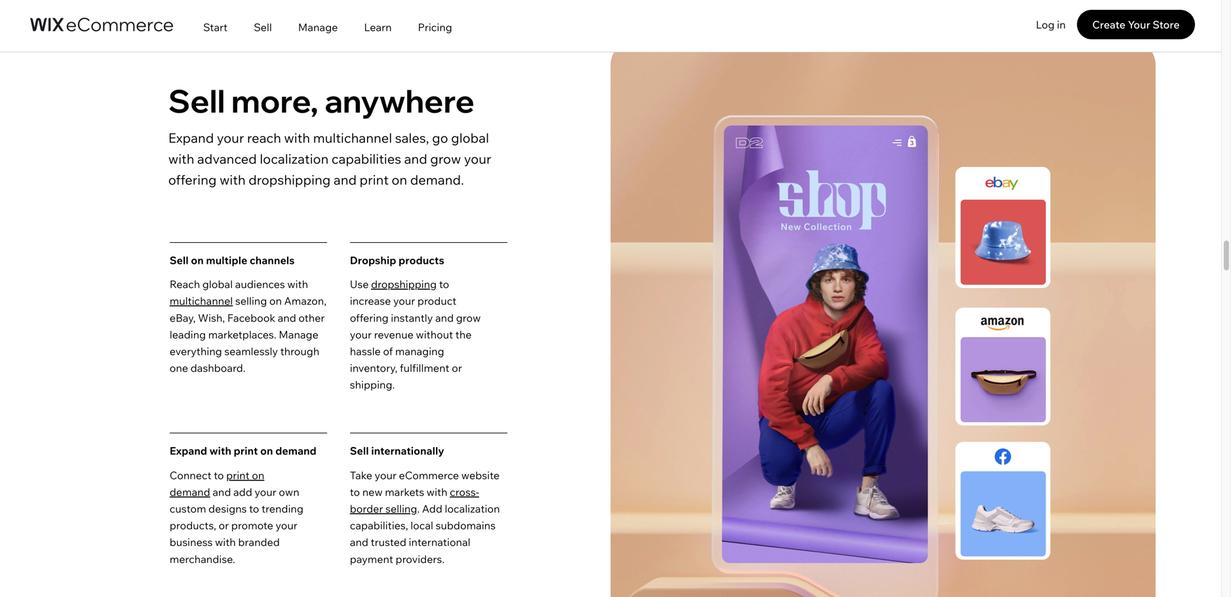 Task type: describe. For each thing, give the bounding box(es) containing it.
to inside to increase your product offering instantly and grow your revenue without the hassle of managing inventory, fulfillment or shipping.
[[439, 278, 449, 291]]

reach global audiences with multichannel
[[170, 278, 308, 308]]

add
[[422, 503, 443, 516]]

hassle
[[350, 345, 381, 358]]

0 vertical spatial manage
[[298, 21, 338, 34]]

website
[[461, 469, 500, 482]]

ebay,
[[170, 312, 196, 325]]

reach
[[170, 278, 200, 291]]

pricing
[[418, 21, 452, 34]]

on up print on demand link
[[260, 445, 273, 458]]

and down capabilities
[[334, 172, 357, 188]]

sell on multiple channels
[[170, 254, 295, 267]]

and inside to increase your product offering instantly and grow your revenue without the hassle of managing inventory, fulfillment or shipping.
[[435, 312, 454, 325]]

designs
[[209, 503, 247, 516]]

with up "print on demand"
[[210, 445, 231, 458]]

without
[[416, 328, 453, 342]]

on inside expand your reach with multichannel sales, go global with advanced localization capabilities and grow your offering with dropshipping and print on demand.
[[392, 172, 407, 188]]

your down trending at the bottom left of page
[[276, 520, 298, 533]]

multiple
[[206, 254, 247, 267]]

1 vertical spatial print
[[234, 445, 258, 458]]

instantly
[[391, 312, 433, 325]]

grow inside expand your reach with multichannel sales, go global with advanced localization capabilities and grow your offering with dropshipping and print on demand.
[[430, 151, 461, 167]]

facebook
[[227, 312, 275, 325]]

grow inside to increase your product offering instantly and grow your revenue without the hassle of managing inventory, fulfillment or shipping.
[[456, 312, 481, 325]]

use
[[350, 278, 369, 291]]

expand with print on demand
[[170, 445, 317, 458]]

print on demand
[[170, 469, 264, 499]]

wish,
[[198, 312, 225, 325]]

revenue
[[374, 328, 414, 342]]

demand.
[[410, 172, 464, 188]]

create your store
[[1093, 18, 1180, 31]]

create your store link
[[1077, 10, 1195, 39]]

your inside take your ecommerce website to new markets with
[[375, 469, 397, 482]]

offering inside expand your reach with multichannel sales, go global with advanced localization capabilities and grow your offering with dropshipping and print on demand.
[[168, 172, 217, 188]]

cross- border selling
[[350, 486, 479, 516]]

in
[[1057, 18, 1066, 31]]

expand for expand your reach with multichannel sales, go global with advanced localization capabilities and grow your offering with dropshipping and print on demand.
[[168, 130, 214, 146]]

marketplaces.
[[208, 328, 276, 342]]

or inside and add your own custom designs to trending products, or promote your business with branded merchandise.
[[219, 520, 229, 533]]

audiences
[[235, 278, 285, 291]]

capabilities,
[[350, 520, 408, 533]]

expand your reach with multichannel sales, go global with advanced localization capabilities and grow your offering with dropshipping and print on demand.
[[168, 130, 491, 188]]

local
[[411, 520, 433, 533]]

selling inside selling on amazon, ebay, wish, facebook and other leading marketplaces. manage everything seamlessly through one dashboard.
[[235, 295, 267, 308]]

inventory,
[[350, 362, 398, 375]]

increase
[[350, 295, 391, 308]]

trusted
[[371, 536, 406, 550]]

to inside and add your own custom designs to trending products, or promote your business with branded merchandise.
[[249, 503, 259, 516]]

on for selling on amazon, ebay, wish, facebook and other leading marketplaces. manage everything seamlessly through one dashboard.
[[269, 295, 282, 308]]

your down dropshipping link
[[393, 295, 415, 308]]

sell for sell
[[254, 21, 272, 34]]

sell for sell internationally
[[350, 445, 369, 458]]

new
[[362, 486, 383, 499]]

advanced
[[197, 151, 257, 167]]

start
[[203, 21, 228, 34]]

multichannel for audiences
[[170, 295, 233, 308]]

ecommerce
[[399, 469, 459, 482]]

0 vertical spatial demand
[[275, 445, 317, 458]]

your up the advanced
[[217, 130, 244, 146]]

of
[[383, 345, 393, 358]]

fulfillment
[[400, 362, 450, 375]]

on for sell on multiple channels
[[191, 254, 204, 267]]

everything
[[170, 345, 222, 358]]

dashboard.
[[191, 362, 246, 375]]

to right the connect
[[214, 469, 224, 482]]

reach
[[247, 130, 281, 146]]

managing
[[395, 345, 444, 358]]

to inside take your ecommerce website to new markets with
[[350, 486, 360, 499]]

and inside . add localization capabilities, local subdomains and trusted international payment providers.
[[350, 536, 368, 550]]

product
[[418, 295, 457, 308]]

to increase your product offering instantly and grow your revenue without the hassle of managing inventory, fulfillment or shipping.
[[350, 278, 481, 392]]

global inside reach global audiences with multichannel
[[202, 278, 233, 291]]

with inside take your ecommerce website to new markets with
[[427, 486, 448, 499]]

your
[[1128, 18, 1151, 31]]

anywhere
[[325, 81, 475, 121]]

. add localization capabilities, local subdomains and trusted international payment providers.
[[350, 503, 500, 566]]

sales,
[[395, 130, 429, 146]]

localization inside . add localization capabilities, local subdomains and trusted international payment providers.
[[445, 503, 500, 516]]

and add your own custom designs to trending products, or promote your business with branded merchandise.
[[170, 486, 303, 566]]

.
[[417, 503, 420, 516]]

own
[[279, 486, 299, 499]]

your right add
[[255, 486, 277, 499]]

print on demand link
[[170, 469, 264, 499]]

on for print on demand
[[252, 469, 264, 482]]

print inside expand your reach with multichannel sales, go global with advanced localization capabilities and grow your offering with dropshipping and print on demand.
[[360, 172, 389, 188]]

global inside expand your reach with multichannel sales, go global with advanced localization capabilities and grow your offering with dropshipping and print on demand.
[[451, 130, 489, 146]]

expand for expand with print on demand
[[170, 445, 207, 458]]

branded
[[238, 536, 280, 550]]

log in link
[[1025, 10, 1077, 39]]

border
[[350, 503, 383, 516]]

seamlessly
[[224, 345, 278, 358]]

trending
[[262, 503, 303, 516]]

other
[[299, 312, 325, 325]]

localization inside expand your reach with multichannel sales, go global with advanced localization capabilities and grow your offering with dropshipping and print on demand.
[[260, 151, 329, 167]]

print inside "print on demand"
[[226, 469, 250, 482]]



Task type: locate. For each thing, give the bounding box(es) containing it.
products,
[[170, 520, 216, 533]]

1 horizontal spatial demand
[[275, 445, 317, 458]]

and inside and add your own custom designs to trending products, or promote your business with branded merchandise.
[[213, 486, 231, 499]]

0 horizontal spatial offering
[[168, 172, 217, 188]]

log
[[1036, 18, 1055, 31]]

selling inside cross- border selling
[[386, 503, 417, 516]]

1 vertical spatial grow
[[456, 312, 481, 325]]

1 horizontal spatial or
[[452, 362, 462, 375]]

and inside selling on amazon, ebay, wish, facebook and other leading marketplaces. manage everything seamlessly through one dashboard.
[[278, 312, 296, 325]]

0 horizontal spatial selling
[[235, 295, 267, 308]]

with inside reach global audiences with multichannel
[[287, 278, 308, 291]]

0 vertical spatial or
[[452, 362, 462, 375]]

0 horizontal spatial or
[[219, 520, 229, 533]]

and left other
[[278, 312, 296, 325]]

cross-
[[450, 486, 479, 499]]

2 vertical spatial print
[[226, 469, 250, 482]]

with up amazon,
[[287, 278, 308, 291]]

0 vertical spatial localization
[[260, 151, 329, 167]]

your
[[217, 130, 244, 146], [464, 151, 491, 167], [393, 295, 415, 308], [350, 328, 372, 342], [375, 469, 397, 482], [255, 486, 277, 499], [276, 520, 298, 533]]

sell for sell more, anywhere
[[168, 81, 225, 121]]

leading
[[170, 328, 206, 342]]

on up reach
[[191, 254, 204, 267]]

to up promote
[[249, 503, 259, 516]]

offering down increase
[[350, 312, 389, 325]]

and up designs
[[213, 486, 231, 499]]

demand inside "print on demand"
[[170, 486, 210, 499]]

multichannel up capabilities
[[313, 130, 392, 146]]

0 vertical spatial print
[[360, 172, 389, 188]]

through
[[280, 345, 320, 358]]

expand inside expand your reach with multichannel sales, go global with advanced localization capabilities and grow your offering with dropshipping and print on demand.
[[168, 130, 214, 146]]

0 vertical spatial selling
[[235, 295, 267, 308]]

business
[[170, 536, 213, 550]]

dropshipping down dropship products at the top left of the page
[[371, 278, 437, 291]]

an ecommerce fashion website on mobile with a model wearing a bucket hat, hoodie, joggers and a belt bag. the same items are also for sale on ebay, amazon and facebook. image
[[611, 39, 1156, 598]]

on inside "print on demand"
[[252, 469, 264, 482]]

1 horizontal spatial selling
[[386, 503, 417, 516]]

one
[[170, 362, 188, 375]]

sell for sell on multiple channels
[[170, 254, 189, 267]]

to left new
[[350, 486, 360, 499]]

manage left learn at the top left of the page
[[298, 21, 338, 34]]

add
[[233, 486, 252, 499]]

0 horizontal spatial global
[[202, 278, 233, 291]]

or
[[452, 362, 462, 375], [219, 520, 229, 533]]

0 vertical spatial offering
[[168, 172, 217, 188]]

and
[[404, 151, 427, 167], [334, 172, 357, 188], [278, 312, 296, 325], [435, 312, 454, 325], [213, 486, 231, 499], [350, 536, 368, 550]]

or down designs
[[219, 520, 229, 533]]

0 vertical spatial expand
[[168, 130, 214, 146]]

grow
[[430, 151, 461, 167], [456, 312, 481, 325]]

more,
[[231, 81, 319, 121]]

1 horizontal spatial dropshipping
[[371, 278, 437, 291]]

your up "demand."
[[464, 151, 491, 167]]

localization down reach
[[260, 151, 329, 167]]

your up new
[[375, 469, 397, 482]]

and up 'payment'
[[350, 536, 368, 550]]

with right reach
[[284, 130, 310, 146]]

go
[[432, 130, 448, 146]]

connect
[[170, 469, 212, 482]]

selling down the markets
[[386, 503, 417, 516]]

print
[[360, 172, 389, 188], [234, 445, 258, 458], [226, 469, 250, 482]]

multichannel inside expand your reach with multichannel sales, go global with advanced localization capabilities and grow your offering with dropshipping and print on demand.
[[313, 130, 392, 146]]

capabilities
[[332, 151, 401, 167]]

with inside and add your own custom designs to trending products, or promote your business with branded merchandise.
[[215, 536, 236, 550]]

markets
[[385, 486, 424, 499]]

localization up subdomains
[[445, 503, 500, 516]]

grow down go
[[430, 151, 461, 167]]

shipping.
[[350, 379, 395, 392]]

dropship products
[[350, 254, 444, 267]]

offering down the advanced
[[168, 172, 217, 188]]

on left "demand."
[[392, 172, 407, 188]]

0 horizontal spatial dropshipping
[[249, 172, 331, 188]]

0 horizontal spatial multichannel
[[170, 295, 233, 308]]

expand up the advanced
[[168, 130, 214, 146]]

sell
[[254, 21, 272, 34], [168, 81, 225, 121], [170, 254, 189, 267], [350, 445, 369, 458]]

custom
[[170, 503, 206, 516]]

0 vertical spatial grow
[[430, 151, 461, 167]]

0 vertical spatial global
[[451, 130, 489, 146]]

and down product
[[435, 312, 454, 325]]

1 vertical spatial offering
[[350, 312, 389, 325]]

use dropshipping
[[350, 278, 437, 291]]

on inside selling on amazon, ebay, wish, facebook and other leading marketplaces. manage everything seamlessly through one dashboard.
[[269, 295, 282, 308]]

localization
[[260, 151, 329, 167], [445, 503, 500, 516]]

connect to
[[170, 469, 226, 482]]

amazon,
[[284, 295, 327, 308]]

cross- border selling link
[[350, 486, 479, 516]]

or inside to increase your product offering instantly and grow your revenue without the hassle of managing inventory, fulfillment or shipping.
[[452, 362, 462, 375]]

1 vertical spatial multichannel
[[170, 295, 233, 308]]

on
[[392, 172, 407, 188], [191, 254, 204, 267], [269, 295, 282, 308], [260, 445, 273, 458], [252, 469, 264, 482]]

demand
[[275, 445, 317, 458], [170, 486, 210, 499]]

with down the advanced
[[220, 172, 246, 188]]

offering
[[168, 172, 217, 188], [350, 312, 389, 325]]

your up hassle
[[350, 328, 372, 342]]

to up product
[[439, 278, 449, 291]]

multichannel for reach
[[313, 130, 392, 146]]

pricing link
[[405, 2, 465, 52]]

and down sales,
[[404, 151, 427, 167]]

1 vertical spatial global
[[202, 278, 233, 291]]

multichannel inside reach global audiences with multichannel
[[170, 295, 233, 308]]

merchandise.
[[170, 553, 235, 566]]

with left the advanced
[[168, 151, 194, 167]]

channels
[[250, 254, 295, 267]]

promote
[[231, 520, 273, 533]]

manage inside selling on amazon, ebay, wish, facebook and other leading marketplaces. manage everything seamlessly through one dashboard.
[[279, 328, 319, 342]]

internationally
[[371, 445, 444, 458]]

on down audiences
[[269, 295, 282, 308]]

multichannel
[[313, 130, 392, 146], [170, 295, 233, 308]]

manage
[[298, 21, 338, 34], [279, 328, 319, 342]]

with up add
[[427, 486, 448, 499]]

0 horizontal spatial demand
[[170, 486, 210, 499]]

expand
[[168, 130, 214, 146], [170, 445, 207, 458]]

dropship
[[350, 254, 396, 267]]

learn
[[364, 21, 392, 34]]

the
[[456, 328, 472, 342]]

0 vertical spatial dropshipping
[[249, 172, 331, 188]]

international
[[409, 536, 471, 550]]

global right go
[[451, 130, 489, 146]]

sell internationally
[[350, 445, 444, 458]]

products
[[399, 254, 444, 267]]

0 vertical spatial multichannel
[[313, 130, 392, 146]]

dropshipping inside expand your reach with multichannel sales, go global with advanced localization capabilities and grow your offering with dropshipping and print on demand.
[[249, 172, 331, 188]]

providers.
[[396, 553, 445, 566]]

log in
[[1036, 18, 1066, 31]]

0 horizontal spatial localization
[[260, 151, 329, 167]]

dropshipping link
[[371, 278, 437, 291]]

global
[[451, 130, 489, 146], [202, 278, 233, 291]]

on up add
[[252, 469, 264, 482]]

1 vertical spatial expand
[[170, 445, 207, 458]]

1 horizontal spatial offering
[[350, 312, 389, 325]]

subdomains
[[436, 520, 496, 533]]

1 vertical spatial localization
[[445, 503, 500, 516]]

selling on amazon, ebay, wish, facebook and other leading marketplaces. manage everything seamlessly through one dashboard.
[[170, 295, 327, 375]]

global up multichannel "link"
[[202, 278, 233, 291]]

to
[[439, 278, 449, 291], [214, 469, 224, 482], [350, 486, 360, 499], [249, 503, 259, 516]]

multichannel link
[[170, 295, 233, 308]]

1 horizontal spatial localization
[[445, 503, 500, 516]]

1 vertical spatial manage
[[279, 328, 319, 342]]

take your ecommerce website to new markets with
[[350, 469, 500, 499]]

expand up the connect
[[170, 445, 207, 458]]

or right fulfillment
[[452, 362, 462, 375]]

multichannel up wish,
[[170, 295, 233, 308]]

create
[[1093, 18, 1126, 31]]

store
[[1153, 18, 1180, 31]]

1 horizontal spatial multichannel
[[313, 130, 392, 146]]

sell more, anywhere
[[168, 81, 475, 121]]

1 vertical spatial or
[[219, 520, 229, 533]]

with
[[284, 130, 310, 146], [168, 151, 194, 167], [220, 172, 246, 188], [287, 278, 308, 291], [210, 445, 231, 458], [427, 486, 448, 499], [215, 536, 236, 550]]

manage up through on the left bottom
[[279, 328, 319, 342]]

demand up own
[[275, 445, 317, 458]]

take
[[350, 469, 372, 482]]

1 horizontal spatial global
[[451, 130, 489, 146]]

dropshipping down reach
[[249, 172, 331, 188]]

1 vertical spatial demand
[[170, 486, 210, 499]]

offering inside to increase your product offering instantly and grow your revenue without the hassle of managing inventory, fulfillment or shipping.
[[350, 312, 389, 325]]

selling up 'facebook'
[[235, 295, 267, 308]]

payment
[[350, 553, 393, 566]]

1 vertical spatial selling
[[386, 503, 417, 516]]

demand down the connect
[[170, 486, 210, 499]]

1 vertical spatial dropshipping
[[371, 278, 437, 291]]

with up the merchandise.
[[215, 536, 236, 550]]

dropshipping
[[249, 172, 331, 188], [371, 278, 437, 291]]

grow up the
[[456, 312, 481, 325]]



Task type: vqa. For each thing, say whether or not it's contained in the screenshot.
THE "TOOLS,"
no



